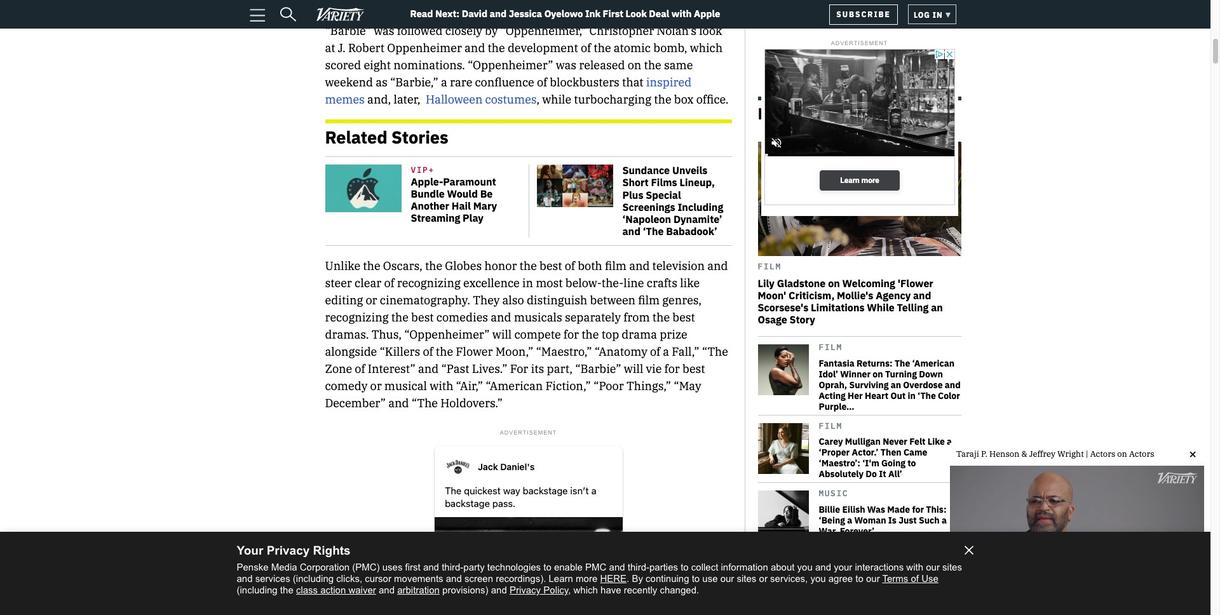 Task type: describe. For each thing, give the bounding box(es) containing it.
'american
[[913, 358, 955, 369]]

a right the "such" at the bottom right of page
[[942, 515, 947, 526]]

the down inspired
[[654, 92, 672, 107]]

sites inside the here . by continuing to use our sites or services, you agree to our terms of use (including the class action waiver and arbitration provisions) and privacy policy , which have recently changed.
[[737, 573, 757, 584]]

returns:
[[857, 358, 893, 369]]

never
[[883, 436, 908, 448]]

with inside read next: david and jessica oyelowo ink first look deal with apple link
[[672, 8, 692, 20]]

alongside
[[325, 345, 377, 359]]

on inside "barbie" was followed closely by "oppenheimer," christopher nolan's look at j. robert oppenheimer and the development of the atomic bomb, which scored eight nominations. "oppenheimer" was released on the same weekend as "barbie," a rare confluence of blockbusters that
[[628, 58, 642, 72]]

connatix video player application
[[950, 466, 1205, 609]]

on inside film fantasia returns: the 'american idol' winner on turning down oprah, surviving an overdose and acting her heart out in 'the color purple…
[[873, 369, 883, 380]]

like
[[680, 276, 700, 291]]

to up learn
[[544, 562, 552, 573]]

your
[[237, 544, 263, 558]]

sundance unveils short films lineup, plus special screenings including 'napoleon dynamite' and 'the babadook' link
[[537, 164, 727, 238]]

corporation
[[300, 562, 350, 573]]

billie
[[819, 504, 841, 515]]

samsung 75-inch quantum dot oled smart tv at home image
[[758, 558, 809, 609]]

"oppenheimer" inside unlike the oscars, the globes honor the best of both film and television and steer clear of recognizing excellence in most below-the-line crafts like editing or cinematography. they also distinguish between film genres, recognizing the best comedies and musicals separately from the best dramas. thus, "oppenheimer" will compete for the top drama prize alongside "killers of the flower moon," "maestro," "anatomy of a fall," "the zone of interest" and "past lives." for its part, "barbie" will vie for best comedy or musical with "air," "american fiction," "poor things," "may december" and "the holdovers."
[[404, 328, 490, 342]]

0 horizontal spatial "the
[[412, 396, 438, 411]]

, inside the here . by continuing to use our sites or services, you agree to our terms of use (including the class action waiver and arbitration provisions) and privacy policy , which have recently changed.
[[569, 585, 571, 596]]

policy
[[544, 585, 569, 596]]

taraji
[[957, 449, 980, 460]]

'i'm
[[863, 458, 880, 469]]

2 actors from the left
[[1130, 449, 1155, 460]]

fantasia barrino variety power of women image
[[758, 345, 809, 396]]

and down screen
[[491, 585, 507, 596]]

and left your
[[816, 562, 832, 573]]

waiver
[[349, 585, 376, 596]]

the down by
[[488, 41, 505, 55]]

and down musical
[[389, 396, 409, 411]]

from
[[898, 582, 919, 593]]

on inside film lily gladstone on welcoming 'flower moon' criticism, mollie's agency and scorsese's limitations while telling an osage story
[[829, 277, 840, 290]]

with inside penske media corporation (pmc) uses first and third-party technologies to enable pmc and third-parties to collect information about you and your interactions with our sites and services (including clicks, cursor movements and screen recordings). learn more
[[907, 562, 924, 573]]

0 horizontal spatial our
[[721, 573, 735, 584]]

comedies
[[437, 310, 488, 325]]

her
[[848, 390, 863, 402]]

eight
[[364, 58, 391, 72]]

agree
[[829, 573, 853, 584]]

sundance
[[623, 164, 670, 177]]

log in link
[[908, 4, 957, 24]]

followed
[[397, 23, 443, 38]]

the down separately
[[582, 328, 599, 342]]

of up vie
[[650, 345, 661, 359]]

oscars,
[[383, 259, 423, 274]]

here . by continuing to use our sites or services, you agree to our terms of use (including the class action waiver and arbitration provisions) and privacy policy , which have recently changed.
[[237, 573, 939, 596]]

p.
[[982, 449, 988, 460]]

pmc
[[586, 562, 607, 573]]

"may
[[674, 379, 702, 394]]

ink
[[586, 8, 601, 20]]

billie eilish variety power of women image
[[758, 491, 809, 542]]

they
[[473, 293, 500, 308]]

at
[[325, 41, 335, 55]]

on inside shopping these 75-inch tvs are all on sale for cyber monday: from samsung to roku
[[929, 571, 939, 582]]

all'
[[889, 469, 903, 480]]

you inside penske media corporation (pmc) uses first and third-party technologies to enable pmc and third-parties to collect information about you and your interactions with our sites and services (including clicks, cursor movements and screen recordings). learn more
[[798, 562, 813, 573]]

apple-
[[411, 175, 443, 188]]

services,
[[771, 573, 808, 584]]

"killers
[[380, 345, 420, 359]]

sale
[[942, 571, 960, 582]]

the up "thus,"
[[391, 310, 409, 325]]

war,
[[819, 526, 838, 537]]

from
[[624, 310, 650, 325]]

privacy inside the here . by continuing to use our sites or services, you agree to our terms of use (including the class action waiver and arbitration provisions) and privacy policy , which have recently changed.
[[510, 585, 541, 596]]

going
[[882, 458, 906, 469]]

turning
[[886, 369, 917, 380]]

'the inside sundance unveils short films lineup, plus special screenings including 'napoleon dynamite' and 'the babadook'
[[643, 225, 664, 238]]

0 horizontal spatial was
[[374, 23, 395, 38]]

subscribe link
[[830, 4, 898, 24]]

crafts
[[647, 276, 678, 291]]

for right vie
[[665, 362, 680, 377]]

and up provisions)
[[446, 573, 462, 584]]

film link for on
[[758, 256, 962, 275]]

actor.'
[[852, 447, 879, 459]]

and inside film lily gladstone on welcoming 'flower moon' criticism, mollie's agency and scorsese's limitations while telling an osage story
[[914, 289, 932, 302]]

0 horizontal spatial will
[[493, 328, 512, 342]]

the up prize
[[653, 310, 670, 325]]

heart
[[865, 390, 889, 402]]

most
[[536, 276, 563, 291]]

1 vertical spatial was
[[556, 58, 577, 72]]

the up "past
[[436, 345, 453, 359]]

best up most
[[540, 259, 562, 274]]

cinematography.
[[380, 293, 471, 308]]

gladstone
[[777, 277, 826, 290]]

music billie eilish was made for this: 'being a woman is just such a war, forever'
[[819, 488, 947, 537]]

television
[[653, 259, 705, 274]]

development
[[508, 41, 578, 55]]

made
[[888, 504, 911, 515]]

film link for the
[[819, 337, 962, 356]]

musical
[[384, 379, 427, 394]]

an inside film lily gladstone on welcoming 'flower moon' criticism, mollie's agency and scorsese's limitations while telling an osage story
[[931, 301, 943, 314]]

in inside log in link
[[933, 10, 943, 20]]

1 vertical spatial advertisement region
[[433, 439, 624, 615]]

purple…
[[819, 401, 855, 412]]

in for film fantasia returns: the 'american idol' winner on turning down oprah, surviving an overdose and acting her heart out in 'the color purple…
[[908, 390, 916, 402]]

the up most
[[520, 259, 537, 274]]

christopher
[[590, 23, 654, 38]]

inspired memes
[[325, 75, 692, 107]]

of right "killers
[[423, 345, 433, 359]]

bomb,
[[654, 41, 688, 55]]

1 vertical spatial film
[[638, 293, 660, 308]]

(including inside the here . by continuing to use our sites or services, you agree to our terms of use (including the class action waiver and arbitration provisions) and privacy policy , which have recently changed.
[[237, 585, 278, 596]]

turbocharging
[[574, 92, 652, 107]]

idol'
[[819, 369, 839, 380]]

use
[[703, 573, 718, 584]]

and up 'line'
[[630, 259, 650, 274]]

samsung
[[921, 582, 960, 593]]

clear
[[355, 276, 382, 291]]

(including inside penske media corporation (pmc) uses first and third-party technologies to enable pmc and third-parties to collect information about you and your interactions with our sites and services (including clicks, cursor movements and screen recordings). learn more
[[293, 573, 334, 584]]

your privacy rights
[[237, 544, 351, 558]]

"barbie" inside unlike the oscars, the globes honor the best of both film and television and steer clear of recognizing excellence in most below-the-line crafts like editing or cinematography. they also distinguish between film genres, recognizing the best comedies and musicals separately from the best dramas. thus, "oppenheimer" will compete for the top drama prize alongside "killers of the flower moon," "maestro," "anatomy of a fall," "the zone of interest" and "past lives." for its part, "barbie" will vie for best comedy or musical with "air," "american fiction," "poor things," "may december" and "the holdovers."
[[576, 362, 622, 377]]

rights
[[313, 544, 351, 558]]

then
[[881, 447, 902, 459]]

flower
[[456, 345, 493, 359]]

osage
[[758, 313, 788, 326]]

screenings
[[623, 201, 676, 213]]

are
[[899, 571, 913, 582]]

shopping link
[[819, 550, 962, 569]]

1 horizontal spatial our
[[867, 573, 880, 584]]

both
[[578, 259, 603, 274]]

atomic
[[614, 41, 651, 55]]

continuing
[[646, 573, 690, 584]]

0 vertical spatial advertisement region
[[765, 49, 955, 208]]

deal
[[649, 8, 670, 20]]

a inside "barbie" was followed closely by "oppenheimer," christopher nolan's look at j. robert oppenheimer and the development of the atomic bomb, which scored eight nominations. "oppenheimer" was released on the same weekend as "barbie," a rare confluence of blockbusters that
[[441, 75, 447, 89]]

oyelowo
[[545, 8, 583, 20]]

look
[[699, 23, 723, 38]]

you inside the here . by continuing to use our sites or services, you agree to our terms of use (including the class action waiver and arbitration provisions) and privacy policy , which have recently changed.
[[811, 573, 826, 584]]

best up "may
[[683, 362, 705, 377]]

penske media corporation (pmc) uses first and third-party technologies to enable pmc and third-parties to collect information about you and your interactions with our sites and services (including clicks, cursor movements and screen recordings). learn more
[[237, 562, 963, 584]]

the up released
[[594, 41, 611, 55]]

forever'
[[840, 526, 875, 537]]

a inside unlike the oscars, the globes honor the best of both film and television and steer clear of recognizing excellence in most below-the-line crafts like editing or cinematography. they also distinguish between film genres, recognizing the best comedies and musicals separately from the best dramas. thus, "oppenheimer" will compete for the top drama prize alongside "killers of the flower moon," "maestro," "anatomy of a fall," "the zone of interest" and "past lives." for its part, "barbie" will vie for best comedy or musical with "air," "american fiction," "poor things," "may december" and "the holdovers."
[[663, 345, 670, 359]]

dynamite'
[[674, 213, 723, 226]]

down
[[919, 369, 943, 380]]

next:
[[436, 8, 460, 20]]

interactions
[[855, 562, 904, 573]]

be
[[480, 187, 493, 200]]

media
[[271, 562, 297, 573]]

technologies
[[488, 562, 541, 573]]

and up 'movements'
[[423, 562, 439, 573]]

"oppenheimer" inside "barbie" was followed closely by "oppenheimer," christopher nolan's look at j. robert oppenheimer and the development of the atomic bomb, which scored eight nominations. "oppenheimer" was released on the same weekend as "barbie," a rare confluence of blockbusters that
[[468, 58, 553, 72]]

film fantasia returns: the 'american idol' winner on turning down oprah, surviving an overdose and acting her heart out in 'the color purple…
[[819, 342, 961, 412]]

changed.
[[660, 585, 699, 596]]

about
[[771, 562, 795, 573]]

a right 'being
[[848, 515, 853, 526]]

and left "past
[[418, 362, 439, 377]]

0 horizontal spatial privacy
[[267, 544, 310, 558]]



Task type: vqa. For each thing, say whether or not it's contained in the screenshot.
"Oppenheimer"
yes



Task type: locate. For each thing, give the bounding box(es) containing it.
0 vertical spatial 'the
[[643, 225, 664, 238]]

will left vie
[[624, 362, 644, 377]]

a down prize
[[663, 345, 670, 359]]

1 vertical spatial you
[[811, 573, 826, 584]]

2 vertical spatial film
[[819, 421, 843, 432]]

holdovers."
[[441, 396, 503, 411]]

1 horizontal spatial recognizing
[[397, 276, 461, 291]]

in inside film fantasia returns: the 'american idol' winner on turning down oprah, surviving an overdose and acting her heart out in 'the color purple…
[[908, 390, 916, 402]]

the inside the here . by continuing to use our sites or services, you agree to our terms of use (including the class action waiver and arbitration provisions) and privacy policy , which have recently changed.
[[280, 585, 294, 596]]

0 vertical spatial ,
[[537, 92, 540, 107]]

film link up welcoming
[[758, 256, 962, 275]]

carey mulligan variety power of women image
[[758, 423, 809, 474]]

including
[[678, 201, 724, 213]]

play
[[463, 212, 484, 225]]

, left while
[[537, 92, 540, 107]]

1 horizontal spatial third-
[[628, 562, 650, 573]]

on up heart
[[873, 369, 883, 380]]

lily gladstone variety power of women image
[[758, 142, 962, 256]]

1 horizontal spatial advertisement region
[[765, 49, 955, 208]]

for up "maestro,"
[[564, 328, 579, 342]]

1 horizontal spatial ,
[[569, 585, 571, 596]]

film link for never
[[819, 416, 962, 434]]

would
[[447, 187, 478, 200]]

robert
[[348, 41, 385, 55]]

2 horizontal spatial with
[[907, 562, 924, 573]]

which down look
[[690, 41, 723, 55]]

part,
[[547, 362, 573, 377]]

0 horizontal spatial an
[[891, 379, 902, 391]]

1 vertical spatial will
[[624, 362, 644, 377]]

2 vertical spatial film link
[[819, 416, 962, 434]]

"the
[[702, 345, 729, 359], [412, 396, 438, 411]]

(including up class
[[293, 573, 334, 584]]

privacy up media
[[267, 544, 310, 558]]

0 vertical spatial will
[[493, 328, 512, 342]]

to right agree
[[856, 573, 864, 584]]

0 vertical spatial film
[[605, 259, 627, 274]]

"barbie" up "poor
[[576, 362, 622, 377]]

and inside "barbie" was followed closely by "oppenheimer," christopher nolan's look at j. robert oppenheimer and the development of the atomic bomb, which scored eight nominations. "oppenheimer" was released on the same weekend as "barbie," a rare confluence of blockbusters that
[[465, 41, 485, 55]]

"barbie" inside "barbie" was followed closely by "oppenheimer," christopher nolan's look at j. robert oppenheimer and the development of the atomic bomb, which scored eight nominations. "oppenheimer" was released on the same weekend as "barbie," a rare confluence of blockbusters that
[[325, 23, 371, 38]]

read up followed
[[410, 8, 433, 20]]

terms of use link
[[883, 573, 939, 584]]

color
[[938, 390, 961, 402]]

or inside the here . by continuing to use our sites or services, you agree to our terms of use (including the class action waiver and arbitration provisions) and privacy policy , which have recently changed.
[[759, 573, 768, 584]]

these 75-inch tvs are all on sale for cyber monday: from samsung to roku link
[[819, 571, 962, 604]]

an inside film fantasia returns: the 'american idol' winner on turning down oprah, surviving an overdose and acting her heart out in 'the color purple…
[[891, 379, 902, 391]]

film link up never
[[819, 416, 962, 434]]

a right like
[[947, 436, 952, 448]]

1 horizontal spatial an
[[931, 301, 943, 314]]

of left both
[[565, 259, 575, 274]]

actors left ×
[[1130, 449, 1155, 460]]

75-
[[846, 571, 860, 582]]

'the down screenings
[[643, 225, 664, 238]]

unlike the oscars, the globes honor the best of both film and television and steer clear of recognizing excellence in most below-the-line crafts like editing or cinematography. they also distinguish between film genres, recognizing the best comedies and musicals separately from the best dramas. thus, "oppenheimer" will compete for the top drama prize alongside "killers of the flower moon," "maestro," "anatomy of a fall," "the zone of interest" and "past lives." for its part, "barbie" will vie for best comedy or musical with "air," "american fiction," "poor things," "may december" and "the holdovers."
[[325, 259, 729, 411]]

1 horizontal spatial with
[[672, 8, 692, 20]]

to inside shopping these 75-inch tvs are all on sale for cyber monday: from samsung to roku
[[819, 592, 828, 604]]

1 vertical spatial "the
[[412, 396, 438, 411]]

of up released
[[581, 41, 591, 55]]

the up inspired
[[644, 58, 662, 72]]

with up "terms of use" link at the bottom
[[907, 562, 924, 573]]

2 vertical spatial with
[[907, 562, 924, 573]]

learn
[[549, 573, 573, 584]]

1 vertical spatial which
[[574, 585, 598, 596]]

zone
[[325, 362, 352, 377]]

and down cursor
[[379, 585, 395, 596]]

collect
[[692, 562, 719, 573]]

or down clear
[[366, 293, 377, 308]]

2 vertical spatial or
[[759, 573, 768, 584]]

on up limitations
[[829, 277, 840, 290]]

box
[[674, 92, 694, 107]]

to right going in the right bottom of the page
[[908, 458, 916, 469]]

1 horizontal spatial read
[[798, 103, 836, 124]]

inspired memes link
[[325, 75, 692, 107]]

for inside shopping these 75-inch tvs are all on sale for cyber monday: from samsung to roku
[[819, 582, 831, 593]]

best down genres,
[[673, 310, 695, 325]]

with up nolan's
[[672, 8, 692, 20]]

fall,"
[[672, 345, 700, 359]]

a left rare on the left top of page
[[441, 75, 447, 89]]

streaming
[[411, 212, 460, 225]]

(including down services
[[237, 585, 278, 596]]

with inside unlike the oscars, the globes honor the best of both film and television and steer clear of recognizing excellence in most below-the-line crafts like editing or cinematography. they also distinguish between film genres, recognizing the best comedies and musicals separately from the best dramas. thus, "oppenheimer" will compete for the top drama prize alongside "killers of the flower moon," "maestro," "anatomy of a fall," "the zone of interest" and "past lives." for its part, "barbie" will vie for best comedy or musical with "air," "american fiction," "poor things," "may december" and "the holdovers."
[[430, 379, 454, 394]]

taraji p. henson & jeffrey wright | actors on actors
[[957, 449, 1155, 460]]

"air,"
[[456, 379, 483, 394]]

david
[[462, 8, 488, 20]]

just
[[899, 515, 917, 526]]

1 vertical spatial "barbie"
[[576, 362, 622, 377]]

1 horizontal spatial was
[[556, 58, 577, 72]]

unveils
[[673, 164, 708, 177]]

later,
[[394, 92, 421, 107]]

1 horizontal spatial privacy
[[510, 585, 541, 596]]

separately
[[565, 310, 621, 325]]

"oppenheimer" down comedies
[[404, 328, 490, 342]]

1 vertical spatial privacy
[[510, 585, 541, 596]]

film for lily
[[758, 261, 782, 272]]

1 vertical spatial 'the
[[918, 390, 936, 402]]

0 horizontal spatial in
[[523, 276, 533, 291]]

2 third- from the left
[[628, 562, 650, 573]]

0 vertical spatial privacy
[[267, 544, 310, 558]]

'napoleon
[[623, 213, 671, 226]]

to
[[908, 458, 916, 469], [544, 562, 552, 573], [681, 562, 689, 573], [692, 573, 700, 584], [856, 573, 864, 584], [819, 592, 828, 604]]

carey
[[819, 436, 843, 448]]

1 horizontal spatial sites
[[943, 562, 963, 573]]

a inside film carey mulligan never felt like a 'proper actor.' then came 'maestro': 'i'm going to absolutely do it all'
[[947, 436, 952, 448]]

for
[[564, 328, 579, 342], [665, 362, 680, 377], [913, 504, 924, 515], [819, 582, 831, 593]]

limitations
[[811, 301, 865, 314]]

1 vertical spatial recognizing
[[325, 310, 389, 325]]

1 vertical spatial an
[[891, 379, 902, 391]]

cyber
[[833, 582, 858, 593]]

film for fantasia
[[819, 342, 843, 353]]

tvs
[[881, 571, 897, 582]]

0 vertical spatial was
[[374, 23, 395, 38]]

0 vertical spatial you
[[798, 562, 813, 573]]

was up blockbusters at the top of the page
[[556, 58, 577, 72]]

film up from on the bottom right of the page
[[638, 293, 660, 308]]

0 vertical spatial "the
[[702, 345, 729, 359]]

out
[[891, 390, 906, 402]]

log in
[[914, 10, 946, 20]]

'the down the down
[[918, 390, 936, 402]]

1 horizontal spatial "the
[[702, 345, 729, 359]]

or
[[366, 293, 377, 308], [370, 379, 382, 394], [759, 573, 768, 584]]

1 horizontal spatial (including
[[293, 573, 334, 584]]

inch
[[860, 571, 879, 582]]

1 actors from the left
[[1091, 449, 1116, 460]]

party
[[464, 562, 485, 573]]

2 vertical spatial in
[[908, 390, 916, 402]]

on right |
[[1118, 449, 1128, 460]]

of left use
[[911, 573, 919, 584]]

0 vertical spatial or
[[366, 293, 377, 308]]

0 vertical spatial "barbie"
[[325, 23, 371, 38]]

jeffrey
[[1030, 449, 1056, 460]]

film up the carey
[[819, 421, 843, 432]]

0 vertical spatial sites
[[943, 562, 963, 573]]

0 horizontal spatial (including
[[237, 585, 278, 596]]

0 horizontal spatial 'the
[[643, 225, 664, 238]]

0 vertical spatial recognizing
[[397, 276, 461, 291]]

for inside music billie eilish was made for this: 'being a woman is just such a war, forever'
[[913, 504, 924, 515]]

in
[[933, 10, 943, 20], [523, 276, 533, 291], [908, 390, 916, 402]]

for left this:
[[913, 504, 924, 515]]

1 third- from the left
[[442, 562, 464, 573]]

1 horizontal spatial actors
[[1130, 449, 1155, 460]]

to left collect
[[681, 562, 689, 573]]

0 vertical spatial which
[[690, 41, 723, 55]]

0 vertical spatial film link
[[758, 256, 962, 275]]

carey mulligan never felt like a 'proper actor.' then came 'maestro': 'i'm going to absolutely do it all' link
[[819, 436, 962, 480]]

0 horizontal spatial "barbie"
[[325, 23, 371, 38]]

in for unlike the oscars, the globes honor the best of both film and television and steer clear of recognizing excellence in most below-the-line crafts like editing or cinematography. they also distinguish between film genres, recognizing the best comedies and musicals separately from the best dramas. thus, "oppenheimer" will compete for the top drama prize alongside "killers of the flower moon," "maestro," "anatomy of a fall," "the zone of interest" and "past lives." for its part, "barbie" will vie for best comedy or musical with "air," "american fiction," "poor things," "may december" and "the holdovers."
[[523, 276, 533, 291]]

and inside sundance unveils short films lineup, plus special screenings including 'napoleon dynamite' and 'the babadook'
[[623, 225, 641, 238]]

which inside the here . by continuing to use our sites or services, you agree to our terms of use (including the class action waiver and arbitration provisions) and privacy policy , which have recently changed.
[[574, 585, 598, 596]]

and up here link
[[609, 562, 625, 573]]

subscribe
[[837, 9, 891, 19]]

will up moon,"
[[493, 328, 512, 342]]

top
[[602, 328, 619, 342]]

0 horizontal spatial film
[[605, 259, 627, 274]]

0 vertical spatial film
[[758, 261, 782, 272]]

film inside film carey mulligan never felt like a 'proper actor.' then came 'maestro': 'i'm going to absolutely do it all'
[[819, 421, 843, 432]]

best down cinematography.
[[411, 310, 434, 325]]

of inside the here . by continuing to use our sites or services, you agree to our terms of use (including the class action waiver and arbitration provisions) and privacy policy , which have recently changed.
[[911, 573, 919, 584]]

0 horizontal spatial with
[[430, 379, 454, 394]]

read next: david and jessica oyelowo ink first look deal with apple link
[[405, 8, 721, 21]]

2 horizontal spatial our
[[926, 562, 940, 573]]

confluence
[[475, 75, 535, 89]]

between
[[590, 293, 636, 308]]

shopping these 75-inch tvs are all on sale for cyber monday: from samsung to roku
[[819, 555, 960, 604]]

the down services
[[280, 585, 294, 596]]

read next: david and jessica oyelowo ink first look deal with apple
[[410, 8, 721, 20]]

1 vertical spatial film
[[819, 342, 843, 353]]

film up lily
[[758, 261, 782, 272]]

weekend
[[325, 75, 373, 89]]

first
[[405, 562, 421, 573]]

1 horizontal spatial "barbie"
[[576, 362, 622, 377]]

here
[[600, 573, 627, 584]]

scorsese's
[[758, 301, 809, 314]]

read right must
[[798, 103, 836, 124]]

in right out in the right bottom of the page
[[908, 390, 916, 402]]

1 vertical spatial film link
[[819, 337, 962, 356]]

recognizing up cinematography.
[[397, 276, 461, 291]]

was up robert
[[374, 23, 395, 38]]

movements
[[394, 573, 444, 584]]

and up by
[[490, 8, 507, 20]]

for left cyber
[[819, 582, 831, 593]]

to left roku
[[819, 592, 828, 604]]

1 vertical spatial "oppenheimer"
[[404, 328, 490, 342]]

to inside film carey mulligan never felt like a 'proper actor.' then came 'maestro': 'i'm going to absolutely do it all'
[[908, 458, 916, 469]]

to left 'use'
[[692, 573, 700, 584]]

0 vertical spatial read
[[410, 8, 433, 20]]

0 horizontal spatial sites
[[737, 573, 757, 584]]

third- up by
[[628, 562, 650, 573]]

felt
[[910, 436, 926, 448]]

with down "past
[[430, 379, 454, 394]]

advertisement region
[[765, 49, 955, 208], [433, 439, 624, 615]]

december"
[[325, 396, 386, 411]]

our down interactions
[[867, 573, 880, 584]]

rare
[[450, 75, 473, 89]]

or down information
[[759, 573, 768, 584]]

your
[[834, 562, 853, 573]]

0 horizontal spatial advertisement region
[[433, 439, 624, 615]]

recognizing up 'dramas.'
[[325, 310, 389, 325]]

editing
[[325, 293, 363, 308]]

you up services,
[[798, 562, 813, 573]]

, down learn
[[569, 585, 571, 596]]

criticism,
[[789, 289, 835, 302]]

film up fantasia
[[819, 342, 843, 353]]

1 vertical spatial sites
[[737, 573, 757, 584]]

and down screenings
[[623, 225, 641, 238]]

the up clear
[[363, 259, 381, 274]]

0 vertical spatial with
[[672, 8, 692, 20]]

babadook'
[[666, 225, 718, 238]]

of right clear
[[384, 276, 395, 291]]

'the inside film fantasia returns: the 'american idol' winner on turning down oprah, surviving an overdose and acting her heart out in 'the color purple…
[[918, 390, 936, 402]]

0 vertical spatial "oppenheimer"
[[468, 58, 553, 72]]

and down closely
[[465, 41, 485, 55]]

third- up provisions)
[[442, 562, 464, 573]]

1 horizontal spatial 'the
[[918, 390, 936, 402]]

film for carey
[[819, 421, 843, 432]]

below-
[[566, 276, 602, 291]]

must read
[[758, 103, 836, 124]]

"oppenheimer,"
[[501, 23, 587, 38]]

which down more
[[574, 585, 598, 596]]

and down penske
[[237, 573, 253, 584]]

our inside penske media corporation (pmc) uses first and third-party technologies to enable pmc and third-parties to collect information about you and your interactions with our sites and services (including clicks, cursor movements and screen recordings). learn more
[[926, 562, 940, 573]]

of up the and, later, halloween costumes , while turbocharging the box office.
[[537, 75, 547, 89]]

1 vertical spatial or
[[370, 379, 382, 394]]

distinguish
[[527, 293, 588, 308]]

1 horizontal spatial will
[[624, 362, 644, 377]]

"barbie,"
[[390, 75, 439, 89]]

,
[[537, 92, 540, 107], [569, 585, 571, 596]]

in inside unlike the oscars, the globes honor the best of both film and television and steer clear of recognizing excellence in most below-the-line crafts like editing or cinematography. they also distinguish between film genres, recognizing the best comedies and musicals separately from the best dramas. thus, "oppenheimer" will compete for the top drama prize alongside "killers of the flower moon," "maestro," "anatomy of a fall," "the zone of interest" and "past lives." for its part, "barbie" will vie for best comedy or musical with "air," "american fiction," "poor things," "may december" and "the holdovers."
[[523, 276, 533, 291]]

excellence
[[463, 276, 520, 291]]

which inside "barbie" was followed closely by "oppenheimer," christopher nolan's look at j. robert oppenheimer and the development of the atomic bomb, which scored eight nominations. "oppenheimer" was released on the same weekend as "barbie," a rare confluence of blockbusters that
[[690, 41, 723, 55]]

privacy policy link
[[510, 585, 569, 596]]

0 horizontal spatial actors
[[1091, 449, 1116, 460]]

2 horizontal spatial in
[[933, 10, 943, 20]]

×
[[1190, 447, 1197, 460]]

things,"
[[627, 379, 671, 394]]

"barbie" was followed closely by "oppenheimer," christopher nolan's look at j. robert oppenheimer and the development of the atomic bomb, which scored eight nominations. "oppenheimer" was released on the same weekend as "barbie," a rare confluence of blockbusters that
[[325, 23, 723, 89]]

0 horizontal spatial which
[[574, 585, 598, 596]]

film link up the
[[819, 337, 962, 356]]

sites inside penske media corporation (pmc) uses first and third-party technologies to enable pmc and third-parties to collect information about you and your interactions with our sites and services (including clicks, cursor movements and screen recordings). learn more
[[943, 562, 963, 573]]

0 vertical spatial an
[[931, 301, 943, 314]]

and right the down
[[945, 379, 961, 391]]

0 horizontal spatial ,
[[537, 92, 540, 107]]

nolan's
[[657, 23, 697, 38]]

film inside film fantasia returns: the 'american idol' winner on turning down oprah, surviving an overdose and acting her heart out in 'the color purple…
[[819, 342, 843, 353]]

1 vertical spatial with
[[430, 379, 454, 394]]

halloween costumes link
[[426, 92, 537, 107]]

0 horizontal spatial recognizing
[[325, 310, 389, 325]]

1 horizontal spatial which
[[690, 41, 723, 55]]

1 vertical spatial in
[[523, 276, 533, 291]]

the left globes
[[425, 259, 443, 274]]

0 vertical spatial in
[[933, 10, 943, 20]]

privacy down the recordings).
[[510, 585, 541, 596]]

and down "also"
[[491, 310, 512, 325]]

1 vertical spatial (including
[[237, 585, 278, 596]]

eilish
[[843, 504, 866, 515]]

it
[[879, 469, 887, 480]]

1 horizontal spatial in
[[908, 390, 916, 402]]

short
[[623, 176, 649, 189]]

and inside film fantasia returns: the 'american idol' winner on turning down oprah, surviving an overdose and acting her heart out in 'the color purple…
[[945, 379, 961, 391]]

1 vertical spatial ,
[[569, 585, 571, 596]]

film up the- at the top of page
[[605, 259, 627, 274]]

unlike
[[325, 259, 361, 274]]

sites up samsung
[[943, 562, 963, 573]]

actors right |
[[1091, 449, 1116, 460]]

1 vertical spatial read
[[798, 103, 836, 124]]

'proper
[[819, 447, 850, 459]]

read
[[410, 8, 433, 20], [798, 103, 836, 124]]

"oppenheimer" up confluence
[[468, 58, 553, 72]]

of down alongside
[[355, 362, 365, 377]]

1 horizontal spatial film
[[638, 293, 660, 308]]

jessica
[[509, 8, 542, 20]]

on right the all
[[929, 571, 939, 582]]

you left agree
[[811, 573, 826, 584]]

an right 'telling'
[[931, 301, 943, 314]]

"the right fall,"
[[702, 345, 729, 359]]

0 horizontal spatial read
[[410, 8, 433, 20]]

0 horizontal spatial third-
[[442, 562, 464, 573]]

0 vertical spatial (including
[[293, 573, 334, 584]]

an right heart
[[891, 379, 902, 391]]

film inside film lily gladstone on welcoming 'flower moon' criticism, mollie's agency and scorsese's limitations while telling an osage story
[[758, 261, 782, 272]]

and right television
[[708, 259, 728, 274]]

"maestro,"
[[536, 345, 592, 359]]

&
[[1022, 449, 1028, 460]]



